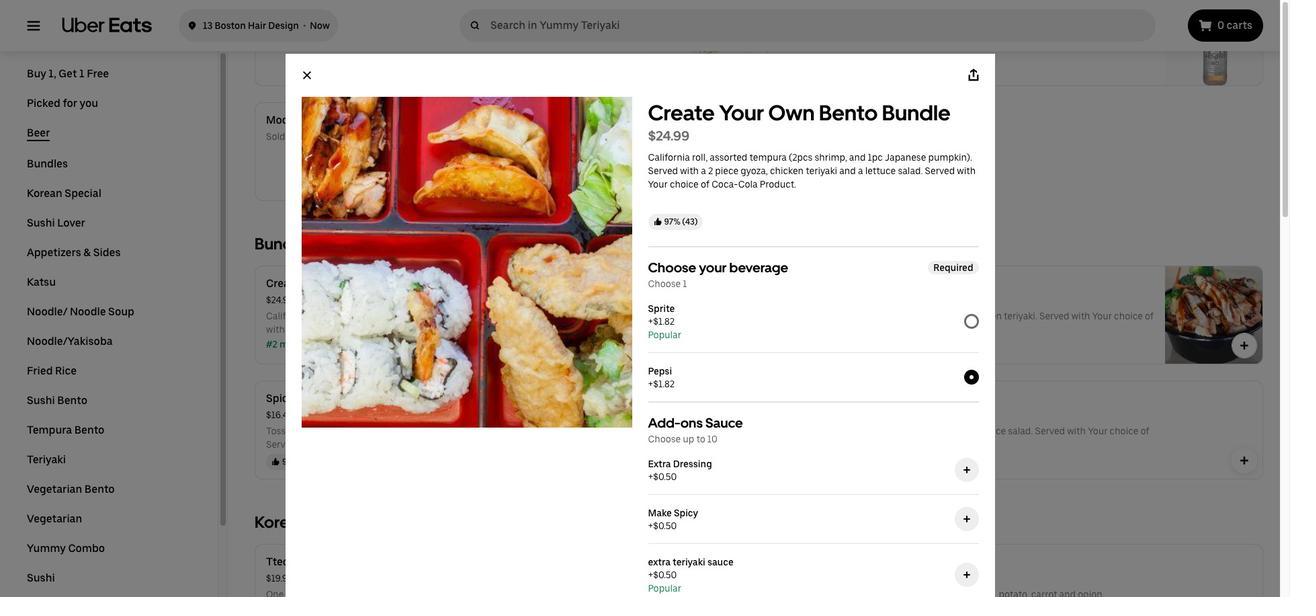 Task type: vqa. For each thing, say whether or not it's contained in the screenshot.
Quick Add image associated with Chicken Teriyaki Bowl Bundle
yes



Task type: describe. For each thing, give the bounding box(es) containing it.
cola inside spicy chicken teriyaki bundle $16.49 tossed grilled chicken with spicy sauce, served with steamed rice and lettuce salad. served with your choice of coca-cola product.
[[409, 439, 429, 450]]

teriyaki inside extra teriyaki sauce + $0.50 popular
[[673, 557, 706, 567]]

fried rice
[[27, 364, 77, 377]]

chicken inside california roll, assorted tempura (2pcs shrimp, and 1pc japanese pumpkin). served with a 2 piece gyoza, chicken teriyaki and a lettuce salad. served with your choice of coca-cola product.
[[771, 165, 804, 176]]

0
[[1218, 19, 1225, 32]]

pepsi + $1.82
[[649, 366, 675, 389]]

(2pcs inside create your own bento bundle $24.99 california roll, assorted tempura (2pcs shrimp, and 1pc japanese pumpkin). served with a 2 piece gyoza, chicken teriyaki and a lettuce salad. served with your choice of coca-cola product.
[[407, 311, 431, 321]]

+ inside make spicy + $0.50
[[649, 520, 654, 531]]

main navigation menu image
[[27, 19, 40, 32]]

you
[[80, 97, 98, 110]]

your inside create your own bento bundle $24.99
[[720, 100, 765, 126]]

dialog dialog
[[285, 54, 995, 597]]

shrimp, inside california roll, assorted tempura (2pcs shrimp, and 1pc japanese pumpkin). served with a 2 piece gyoza, chicken teriyaki and a lettuce salad. served with your choice of coca-cola product.
[[815, 152, 848, 163]]

rice
[[55, 364, 77, 377]]

roll, inside california roll, assorted tempura (2pcs shrimp, and 1pc japanese pumpkin). served with a 2 piece gyoza, chicken teriyaki and a lettuce salad. served with your choice of coca-cola product.
[[693, 152, 708, 163]]

dressing
[[674, 459, 713, 469]]

buy 1, get 1 free button
[[27, 67, 109, 81]]

+ inside extra dressing + $0.50
[[649, 471, 654, 482]]

1 vertical spatial special
[[310, 512, 364, 532]]

1pc inside create your own bento bundle $24.99 california roll, assorted tempura (2pcs shrimp, and 1pc japanese pumpkin). served with a 2 piece gyoza, chicken teriyaki and a lettuce salad. served with your choice of coca-cola product.
[[486, 311, 501, 321]]

vegetarian bento
[[27, 483, 115, 496]]

tteokbokki (떡볶이) image
[[653, 545, 751, 597]]

create your own bento bundle $24.99
[[649, 100, 951, 144]]

grilled
[[779, 426, 807, 436]]

shrimp, inside create your own bento bundle $24.99 california roll, assorted tempura (2pcs shrimp, and 1pc japanese pumpkin). served with a 2 piece gyoza, chicken teriyaki and a lettuce salad. served with your choice of coca-cola product.
[[433, 311, 465, 321]]

own for create your own bento bundle $24.99 california roll, assorted tempura (2pcs shrimp, and 1pc japanese pumpkin). served with a 2 piece gyoza, chicken teriyaki and a lettuce salad. served with your choice of coca-cola product.
[[328, 277, 351, 290]]

bundles button
[[27, 157, 68, 171]]

product. inside california roll, assorted tempura (2pcs shrimp, and 1pc japanese pumpkin). served with a 2 piece gyoza, chicken teriyaki and a lettuce salad. served with your choice of coca-cola product.
[[760, 179, 797, 190]]

liked
[[305, 339, 325, 350]]

your
[[699, 260, 727, 276]]

teriyaki.
[[1005, 311, 1038, 321]]

grilled inside spicy chicken teriyaki bundle $16.49 tossed grilled chicken with spicy sauce, served with steamed rice and lettuce salad. served with your choice of coca-cola product.
[[299, 426, 326, 436]]

spicy inside make spicy + $0.50
[[674, 508, 699, 518]]

tempura bento
[[27, 424, 105, 436]]

1 choose from the top
[[649, 260, 697, 276]]

california inside create your own bento bundle $24.99 california roll, assorted tempura (2pcs shrimp, and 1pc japanese pumpkin). served with a 2 piece gyoza, chicken teriyaki and a lettuce salad. served with your choice of coca-cola product.
[[266, 311, 308, 321]]

your inside spicy chicken teriyaki bundle $16.49 tossed grilled chicken with spicy sauce, served with steamed rice and lettuce salad. served with your choice of coca-cola product.
[[319, 439, 339, 450]]

pumpkin). inside create your own bento bundle $24.99 california roll, assorted tempura (2pcs shrimp, and 1pc japanese pumpkin). served with a 2 piece gyoza, chicken teriyaki and a lettuce salad. served with your choice of coca-cola product.
[[547, 311, 591, 321]]

product. inside create your own bento bundle $24.99 california roll, assorted tempura (2pcs shrimp, and 1pc japanese pumpkin). served with a 2 piece gyoza, chicken teriyaki and a lettuce salad. served with your choice of coca-cola product.
[[314, 338, 351, 348]]

and inside steamed rice, steamed broccoli and grilled chicken teriyaki. served with your choice of coca-cola product.
[[921, 311, 937, 321]]

sprite + $1.82 popular
[[649, 303, 682, 340]]

sushi button
[[27, 572, 55, 585]]

assorted inside california roll, assorted tempura (2pcs shrimp, and 1pc japanese pumpkin). served with a 2 piece gyoza, chicken teriyaki and a lettuce salad. served with your choice of coca-cola product.
[[710, 152, 748, 163]]

for
[[63, 97, 77, 110]]

#2
[[266, 339, 278, 350]]

13 boston hair design • now
[[203, 20, 330, 31]]

share ios button
[[958, 59, 990, 91]]

sushi bento
[[27, 394, 87, 407]]

sold inside modelo sold out • $5.99
[[266, 131, 285, 142]]

fried
[[27, 364, 53, 377]]

to
[[697, 434, 706, 444]]

rice inside spicy chicken teriyaki bundle $16.49 tossed grilled chicken with spicy sauce, served with steamed rice and lettuce salad. served with your choice of coca-cola product.
[[531, 426, 547, 436]]

piece inside create your own bento bundle $24.99 california roll, assorted tempura (2pcs shrimp, and 1pc japanese pumpkin). served with a 2 piece gyoza, chicken teriyaki and a lettuce salad. served with your choice of coca-cola product.
[[301, 324, 325, 335]]

tempura bento button
[[27, 424, 105, 437]]

boston
[[215, 20, 246, 31]]

sushi bento button
[[27, 394, 87, 407]]

89%
[[795, 342, 812, 352]]

roll, inside create your own bento bundle $24.99 california roll, assorted tempura (2pcs shrimp, and 1pc japanese pumpkin). served with a 2 piece gyoza, chicken teriyaki and a lettuce salad. served with your choice of coca-cola product.
[[310, 311, 326, 321]]

japanese inside create your own bento bundle $24.99 california roll, assorted tempura (2pcs shrimp, and 1pc japanese pumpkin). served with a 2 piece gyoza, chicken teriyaki and a lettuce salad. served with your choice of coca-cola product.
[[503, 311, 545, 321]]

vegetarian bento button
[[27, 483, 115, 496]]

product. inside grilled chicken, served with steamed rice and lettuce salad. served with your choice of coca-cola product.
[[827, 439, 864, 450]]

$24.99 for create your own bento bundle $24.99
[[649, 128, 690, 144]]

1 sold from the top
[[266, 16, 285, 27]]

rice,
[[820, 311, 840, 321]]

picked for you button
[[27, 97, 98, 110]]

0 carts button
[[1189, 9, 1264, 42]]

sauce
[[706, 415, 744, 431]]

california roll, assorted tempura (2pcs shrimp, and 1pc japanese pumpkin). served with a 2 piece gyoza, chicken teriyaki and a lettuce salad. served with your choice of coca-cola product.
[[649, 152, 976, 190]]

lettuce inside create your own bento bundle $24.99 california roll, assorted tempura (2pcs shrimp, and 1pc japanese pumpkin). served with a 2 piece gyoza, chicken teriyaki and a lettuce salad. served with your choice of coca-cola product.
[[451, 324, 482, 335]]

choose your beverage choose 1
[[649, 260, 789, 289]]

vegetarian button
[[27, 512, 82, 526]]

combo
[[68, 542, 105, 555]]

soup
[[108, 305, 134, 318]]

japanese inside california roll, assorted tempura (2pcs shrimp, and 1pc japanese pumpkin). served with a 2 piece gyoza, chicken teriyaki and a lettuce salad. served with your choice of coca-cola product.
[[886, 152, 927, 163]]

salad. inside grilled chicken, served with steamed rice and lettuce salad. served with your choice of coca-cola product.
[[1009, 426, 1034, 436]]

make
[[649, 508, 672, 518]]

of inside grilled chicken, served with steamed rice and lettuce salad. served with your choice of coca-cola product.
[[1141, 426, 1150, 436]]

gyoza, inside california roll, assorted tempura (2pcs shrimp, and 1pc japanese pumpkin). served with a 2 piece gyoza, chicken teriyaki and a lettuce salad. served with your choice of coca-cola product.
[[741, 165, 768, 176]]

own for create your own bento bundle $24.99
[[769, 100, 815, 126]]

special inside korean special button
[[65, 187, 102, 200]]

(떡볶이)
[[325, 555, 361, 568]]

up
[[683, 434, 695, 444]]

chicken for chicken teriyaki bowl bundle
[[779, 277, 820, 290]]

grilled inside steamed rice, steamed broccoli and grilled chicken teriyaki. served with your choice of coca-cola product.
[[939, 311, 967, 321]]

and inside spicy chicken teriyaki bundle $16.49 tossed grilled chicken with spicy sauce, served with steamed rice and lettuce salad. served with your choice of coca-cola product.
[[549, 426, 565, 436]]

popular inside extra teriyaki sauce + $0.50 popular
[[649, 583, 682, 594]]

• inside modelo sold out • $5.99
[[304, 131, 307, 142]]

fried rice button
[[27, 364, 77, 378]]

choice inside california roll, assorted tempura (2pcs shrimp, and 1pc japanese pumpkin). served with a 2 piece gyoza, chicken teriyaki and a lettuce salad. served with your choice of coca-cola product.
[[670, 179, 699, 190]]

bundle inside create your own bento bundle $24.99 california roll, assorted tempura (2pcs shrimp, and 1pc japanese pumpkin). served with a 2 piece gyoza, chicken teriyaki and a lettuce salad. served with your choice of coca-cola product.
[[386, 277, 421, 290]]

hair
[[248, 20, 266, 31]]

tossed
[[266, 426, 297, 436]]

served inside grilled chicken, served with steamed rice and lettuce salad. served with your choice of coca-cola product.
[[847, 426, 876, 436]]

chicken inside steamed rice, steamed broccoli and grilled chicken teriyaki. served with your choice of coca-cola product.
[[969, 311, 1002, 321]]

extra
[[649, 557, 671, 567]]

add-
[[649, 415, 681, 431]]

teriyaki inside spicy chicken teriyaki bundle $16.49 tossed grilled chicken with spicy sauce, served with steamed rice and lettuce salad. served with your choice of coca-cola product.
[[340, 392, 379, 405]]

$19.99
[[266, 573, 293, 584]]

cola inside california roll, assorted tempura (2pcs shrimp, and 1pc japanese pumpkin). served with a 2 piece gyoza, chicken teriyaki and a lettuce salad. served with your choice of coca-cola product.
[[739, 179, 758, 190]]

korean special inside navigation
[[27, 187, 102, 200]]

chicken inside spicy chicken teriyaki bundle $16.49 tossed grilled chicken with spicy sauce, served with steamed rice and lettuce salad. served with your choice of coca-cola product.
[[328, 426, 362, 436]]

assorted inside create your own bento bundle $24.99 california roll, assorted tempura (2pcs shrimp, and 1pc japanese pumpkin). served with a 2 piece gyoza, chicken teriyaki and a lettuce salad. served with your choice of coca-cola product.
[[328, 311, 366, 321]]

choose for choose
[[649, 278, 681, 289]]

chicken,
[[809, 426, 845, 436]]

97%
[[665, 217, 681, 227]]

create your own bento bundle $24.99 california roll, assorted tempura (2pcs shrimp, and 1pc japanese pumpkin). served with a 2 piece gyoza, chicken teriyaki and a lettuce salad. served with your choice of coca-cola product.
[[266, 277, 626, 348]]

(31)
[[301, 457, 316, 467]]

plus small button for chicken teriyaki bundle
[[1233, 448, 1257, 473]]

(19)
[[814, 342, 828, 352]]

tteokbokki (떡볶이) $19.99
[[266, 555, 361, 584]]

3 sushi from the top
[[27, 572, 55, 584]]

extra teriyaki sauce + $0.50 popular
[[649, 557, 734, 594]]

add-ons sauce choose up to 10
[[649, 415, 744, 444]]

chicken inside create your own bento bundle $24.99 california roll, assorted tempura (2pcs shrimp, and 1pc japanese pumpkin). served with a 2 piece gyoza, chicken teriyaki and a lettuce salad. served with your choice of coca-cola product.
[[356, 324, 390, 335]]

1 steamed from the left
[[779, 311, 818, 321]]

coca- inside create your own bento bundle $24.99 california roll, assorted tempura (2pcs shrimp, and 1pc japanese pumpkin). served with a 2 piece gyoza, chicken teriyaki and a lettuce salad. served with your choice of coca-cola product.
[[266, 338, 293, 348]]

1 vertical spatial korean
[[255, 512, 307, 532]]

steamed rice, steamed broccoli and grilled chicken teriyaki. served with your choice of coca-cola product.
[[779, 311, 1155, 335]]

salad. inside create your own bento bundle $24.99 california roll, assorted tempura (2pcs shrimp, and 1pc japanese pumpkin). served with a 2 piece gyoza, chicken teriyaki and a lettuce salad. served with your choice of coca-cola product.
[[484, 324, 509, 335]]

1 out from the top
[[288, 16, 302, 27]]

$24.99 for create your own bento bundle $24.99 california roll, assorted tempura (2pcs shrimp, and 1pc japanese pumpkin). served with a 2 piece gyoza, chicken teriyaki and a lettuce salad. served with your choice of coca-cola product.
[[266, 295, 294, 305]]

noodle/ noodle soup button
[[27, 305, 134, 319]]

spicy inside spicy chicken teriyaki bundle $16.49 tossed grilled chicken with spicy sauce, served with steamed rice and lettuce salad. served with your choice of coca-cola product.
[[266, 392, 294, 405]]

yummy combo
[[27, 542, 105, 555]]

gyoza, inside create your own bento bundle $24.99 california roll, assorted tempura (2pcs shrimp, and 1pc japanese pumpkin). served with a 2 piece gyoza, chicken teriyaki and a lettuce salad. served with your choice of coca-cola product.
[[327, 324, 354, 335]]

sauce
[[708, 557, 734, 567]]

chicken for chicken teriyaki bundle
[[779, 392, 820, 405]]

coca- inside spicy chicken teriyaki bundle $16.49 tossed grilled chicken with spicy sauce, served with steamed rice and lettuce salad. served with your choice of coca-cola product.
[[383, 439, 409, 450]]

&
[[84, 246, 91, 259]]

salad. inside california roll, assorted tempura (2pcs shrimp, and 1pc japanese pumpkin). served with a 2 piece gyoza, chicken teriyaki and a lettuce salad. served with your choice of coca-cola product.
[[899, 165, 923, 176]]

cola inside steamed rice, steamed broccoli and grilled chicken teriyaki. served with your choice of coca-cola product.
[[806, 324, 825, 335]]

sushi lover
[[27, 217, 85, 229]]

and inside grilled chicken, served with steamed rice and lettuce salad. served with your choice of coca-cola product.
[[957, 426, 974, 436]]

appetizers & sides
[[27, 246, 121, 259]]

beer
[[27, 126, 50, 139]]

89% (19)
[[795, 342, 828, 352]]

korean inside button
[[27, 187, 62, 200]]

$0.50 inside extra teriyaki sauce + $0.50 popular
[[654, 570, 677, 580]]

picked for you
[[27, 97, 98, 110]]

cola inside create your own bento bundle $24.99 california roll, assorted tempura (2pcs shrimp, and 1pc japanese pumpkin). served with a 2 piece gyoza, chicken teriyaki and a lettuce salad. served with your choice of coca-cola product.
[[293, 338, 312, 348]]

$0.50 for make
[[654, 520, 677, 531]]

served inside grilled chicken, served with steamed rice and lettuce salad. served with your choice of coca-cola product.
[[1036, 426, 1066, 436]]

2 inside create your own bento bundle $24.99 california roll, assorted tempura (2pcs shrimp, and 1pc japanese pumpkin). served with a 2 piece gyoza, chicken teriyaki and a lettuce salad. served with your choice of coca-cola product.
[[294, 324, 299, 335]]

#2 most liked
[[266, 339, 325, 350]]

coca- inside grilled chicken, served with steamed rice and lettuce salad. served with your choice of coca-cola product.
[[779, 439, 806, 450]]

bento inside create your own bento bundle $24.99 california roll, assorted tempura (2pcs shrimp, and 1pc japanese pumpkin). served with a 2 piece gyoza, chicken teriyaki and a lettuce salad. served with your choice of coca-cola product.
[[353, 277, 383, 290]]

yummy combo button
[[27, 542, 105, 555]]

pepsi
[[649, 366, 672, 377]]

of inside steamed rice, steamed broccoli and grilled chicken teriyaki. served with your choice of coca-cola product.
[[1146, 311, 1155, 321]]

design
[[268, 20, 299, 31]]

required
[[934, 262, 974, 273]]

navigation containing buy 1, get 1 free
[[27, 67, 212, 597]]



Task type: locate. For each thing, give the bounding box(es) containing it.
90%
[[282, 457, 300, 467]]

$0.50 for extra
[[654, 471, 677, 482]]

quick add image for chicken teriyaki bowl bundle
[[1239, 339, 1252, 352]]

sushi inside button
[[27, 394, 55, 407]]

1 horizontal spatial special
[[310, 512, 364, 532]]

2 vegetarian from the top
[[27, 512, 82, 525]]

1 vertical spatial own
[[328, 277, 351, 290]]

3 + from the top
[[649, 471, 654, 482]]

chicken down beverage
[[779, 277, 820, 290]]

served
[[439, 426, 468, 436], [847, 426, 876, 436]]

2 + from the top
[[649, 379, 654, 389]]

bento for sushi bento
[[57, 394, 87, 407]]

3 $0.50 from the top
[[654, 570, 677, 580]]

your
[[720, 100, 765, 126], [649, 179, 668, 190], [302, 277, 325, 290], [1093, 311, 1113, 321], [564, 324, 584, 335], [1089, 426, 1108, 436], [319, 439, 339, 450]]

4 + from the top
[[649, 520, 654, 531]]

korean
[[27, 187, 62, 200], [255, 512, 307, 532]]

sold
[[266, 16, 285, 27], [266, 131, 285, 142]]

create inside create your own bento bundle $24.99
[[649, 100, 715, 126]]

2 steamed from the left
[[899, 426, 937, 436]]

your inside steamed rice, steamed broccoli and grilled chicken teriyaki. served with your choice of coca-cola product.
[[1093, 311, 1113, 321]]

create for create your own bento bundle $24.99
[[649, 100, 715, 126]]

0 vertical spatial korean special
[[27, 187, 102, 200]]

sushi
[[27, 217, 55, 229], [27, 394, 55, 407], [27, 572, 55, 584]]

2 out from the top
[[288, 131, 302, 142]]

modelo sold out • $5.99
[[266, 114, 332, 142]]

1 popular from the top
[[649, 329, 682, 340]]

2 sushi from the top
[[27, 394, 55, 407]]

teriyaki inside navigation
[[27, 453, 66, 466]]

1 $5.99 from the top
[[309, 16, 332, 27]]

thumb up image left 90%
[[272, 458, 280, 466]]

noodle/yakisoba
[[27, 335, 113, 348]]

0 vertical spatial roll,
[[693, 152, 708, 163]]

1 served from the left
[[439, 426, 468, 436]]

share ios image
[[967, 69, 981, 82]]

spicy
[[266, 392, 294, 405], [674, 508, 699, 518]]

$1.82 inside sprite + $1.82 popular
[[654, 316, 675, 327]]

0 vertical spatial out
[[288, 16, 302, 27]]

1 horizontal spatial steamed
[[842, 311, 882, 321]]

korean special up tteokbokki
[[255, 512, 364, 532]]

appetizers & sides button
[[27, 246, 121, 260]]

1 $1.82 from the top
[[654, 316, 675, 327]]

bento inside create your own bento bundle $24.99
[[820, 100, 878, 126]]

with
[[681, 165, 699, 176], [958, 165, 976, 176], [1072, 311, 1091, 321], [266, 324, 285, 335], [543, 324, 562, 335], [364, 426, 383, 436], [470, 426, 489, 436], [878, 426, 897, 436], [1068, 426, 1087, 436], [298, 439, 317, 450]]

$1.82 for sprite
[[654, 316, 675, 327]]

steamed up the 89%
[[779, 311, 818, 321]]

lettuce inside spicy chicken teriyaki bundle $16.49 tossed grilled chicken with spicy sauce, served with steamed rice and lettuce salad. served with your choice of coca-cola product.
[[567, 426, 598, 436]]

2 horizontal spatial teriyaki
[[806, 165, 838, 176]]

thumb up image for spicy chicken teriyaki bundle
[[272, 458, 280, 466]]

1 vertical spatial spicy
[[674, 508, 699, 518]]

thumb up image for create your own bento bundle
[[654, 218, 662, 226]]

0 horizontal spatial steamed
[[779, 311, 818, 321]]

your inside grilled chicken, served with steamed rice and lettuce salad. served with your choice of coca-cola product.
[[1089, 426, 1108, 436]]

1 vertical spatial piece
[[301, 324, 325, 335]]

choose for add-
[[649, 434, 681, 444]]

1 vertical spatial 1
[[683, 278, 688, 289]]

0 horizontal spatial japanese
[[503, 311, 545, 321]]

3 choose from the top
[[649, 434, 681, 444]]

0 horizontal spatial piece
[[301, 324, 325, 335]]

special
[[65, 187, 102, 200], [310, 512, 364, 532]]

make spicy + $0.50
[[649, 508, 699, 531]]

served right sauce,
[[439, 426, 468, 436]]

1 vertical spatial popular
[[649, 583, 682, 594]]

navigation
[[27, 67, 212, 597]]

chicken up 'grilled'
[[779, 392, 820, 405]]

noodle
[[70, 305, 106, 318]]

1 vertical spatial roll,
[[310, 311, 326, 321]]

salad.
[[899, 165, 923, 176], [484, 324, 509, 335], [600, 426, 625, 436], [1009, 426, 1034, 436]]

popular down sprite
[[649, 329, 682, 340]]

product. down sauce,
[[431, 439, 467, 450]]

0 vertical spatial japanese
[[886, 152, 927, 163]]

of inside create your own bento bundle $24.99 california roll, assorted tempura (2pcs shrimp, and 1pc japanese pumpkin). served with a 2 piece gyoza, chicken teriyaki and a lettuce salad. served with your choice of coca-cola product.
[[617, 324, 626, 335]]

vegetarian for vegetarian bento
[[27, 483, 82, 496]]

tempura inside create your own bento bundle $24.99 california roll, assorted tempura (2pcs shrimp, and 1pc japanese pumpkin). served with a 2 piece gyoza, chicken teriyaki and a lettuce salad. served with your choice of coca-cola product.
[[368, 311, 405, 321]]

2 popular from the top
[[649, 583, 682, 594]]

0 vertical spatial grilled
[[939, 311, 967, 321]]

close image
[[302, 70, 312, 81]]

0 horizontal spatial 1
[[79, 67, 84, 80]]

choice inside create your own bento bundle $24.99 california roll, assorted tempura (2pcs shrimp, and 1pc japanese pumpkin). served with a 2 piece gyoza, chicken teriyaki and a lettuce salad. served with your choice of coca-cola product.
[[586, 324, 615, 335]]

sprite
[[649, 303, 675, 314]]

2 $0.50 from the top
[[654, 520, 677, 531]]

$5.99 right design
[[309, 16, 332, 27]]

sushi inside "button"
[[27, 217, 55, 229]]

2 vertical spatial choose
[[649, 434, 681, 444]]

choose up sprite
[[649, 278, 681, 289]]

vegetarian for vegetarian
[[27, 512, 82, 525]]

thumb up image for chicken teriyaki bowl bundle
[[784, 343, 792, 351]]

1 inside choose your beverage choose 1
[[683, 278, 688, 289]]

1 horizontal spatial 1pc
[[868, 152, 883, 163]]

2 $5.99 from the top
[[309, 131, 332, 142]]

quick add image
[[726, 339, 739, 352], [1239, 339, 1252, 352]]

korean special button
[[27, 187, 102, 200]]

lover
[[57, 217, 85, 229]]

choose
[[649, 260, 697, 276], [649, 278, 681, 289], [649, 434, 681, 444]]

2 vertical spatial sushi
[[27, 572, 55, 584]]

0 horizontal spatial bundles
[[27, 157, 68, 170]]

0 vertical spatial bundles
[[27, 157, 68, 170]]

0 vertical spatial choose
[[649, 260, 697, 276]]

get
[[59, 67, 77, 80]]

0 horizontal spatial spicy
[[266, 392, 294, 405]]

cola
[[739, 179, 758, 190], [806, 324, 825, 335], [293, 338, 312, 348], [409, 439, 429, 450], [806, 439, 825, 450]]

0 horizontal spatial quick add image
[[726, 339, 739, 352]]

product. right most on the bottom left
[[314, 338, 351, 348]]

lettuce inside grilled chicken, served with steamed rice and lettuce salad. served with your choice of coca-cola product.
[[976, 426, 1007, 436]]

2 choose from the top
[[649, 278, 681, 289]]

sold left now
[[266, 16, 285, 27]]

1 horizontal spatial steamed
[[899, 426, 937, 436]]

0 horizontal spatial create
[[266, 277, 300, 290]]

0 horizontal spatial california
[[266, 311, 308, 321]]

pumpkin). inside california roll, assorted tempura (2pcs shrimp, and 1pc japanese pumpkin). served with a 2 piece gyoza, chicken teriyaki and a lettuce salad. served with your choice of coca-cola product.
[[929, 152, 973, 163]]

rice inside grilled chicken, served with steamed rice and lettuce salad. served with your choice of coca-cola product.
[[939, 426, 955, 436]]

(43)
[[683, 217, 698, 227]]

0 horizontal spatial thumb up image
[[272, 458, 280, 466]]

1 vertical spatial sold
[[266, 131, 285, 142]]

+ inside pepsi + $1.82
[[649, 379, 654, 389]]

sides
[[93, 246, 121, 259]]

sold down modelo
[[266, 131, 285, 142]]

steamed inside grilled chicken, served with steamed rice and lettuce salad. served with your choice of coca-cola product.
[[899, 426, 937, 436]]

0 vertical spatial (2pcs
[[789, 152, 813, 163]]

a
[[701, 165, 707, 176], [859, 165, 864, 176], [287, 324, 292, 335], [444, 324, 449, 335]]

roll, up liked
[[310, 311, 326, 321]]

1 vertical spatial gyoza,
[[327, 324, 354, 335]]

2 $1.82 from the top
[[654, 379, 675, 389]]

appetizers
[[27, 246, 81, 259]]

grilled right tossed
[[299, 426, 326, 436]]

0 horizontal spatial rice
[[531, 426, 547, 436]]

korean up tteokbokki
[[255, 512, 307, 532]]

steamed inside spicy chicken teriyaki bundle $16.49 tossed grilled chicken with spicy sauce, served with steamed rice and lettuce salad. served with your choice of coca-cola product.
[[491, 426, 529, 436]]

chicken up tossed
[[296, 392, 337, 405]]

special up '(떡볶이)'
[[310, 512, 364, 532]]

1 quick add image from the left
[[726, 339, 739, 352]]

cola inside grilled chicken, served with steamed rice and lettuce salad. served with your choice of coca-cola product.
[[806, 439, 825, 450]]

0 horizontal spatial pumpkin).
[[547, 311, 591, 321]]

tteokbokki
[[266, 555, 322, 568]]

ons
[[681, 415, 703, 431]]

sushi for sushi lover
[[27, 217, 55, 229]]

0 vertical spatial pumpkin).
[[929, 152, 973, 163]]

quick add image for create your own bento bundle
[[726, 339, 739, 352]]

2 inside california roll, assorted tempura (2pcs shrimp, and 1pc japanese pumpkin). served with a 2 piece gyoza, chicken teriyaki and a lettuce salad. served with your choice of coca-cola product.
[[709, 165, 714, 176]]

1pc
[[868, 152, 883, 163], [486, 311, 501, 321]]

picked
[[27, 97, 60, 110]]

steamed right rice,
[[842, 311, 882, 321]]

0 horizontal spatial 2
[[294, 324, 299, 335]]

teriyaki button
[[27, 453, 66, 467]]

1 vertical spatial (2pcs
[[407, 311, 431, 321]]

1 vertical spatial 1pc
[[486, 311, 501, 321]]

tempura
[[750, 152, 787, 163], [368, 311, 405, 321]]

sushi lover button
[[27, 217, 85, 230]]

bento
[[820, 100, 878, 126], [353, 277, 383, 290], [57, 394, 87, 407], [74, 424, 105, 436], [85, 483, 115, 496]]

$5.99 down close icon
[[309, 131, 332, 142]]

chicken teriyaki bundle
[[779, 392, 899, 405]]

$1.82 down pepsi
[[654, 379, 675, 389]]

katsu
[[27, 276, 56, 288]]

katsu button
[[27, 276, 56, 289]]

chicken teriyaki bowl bundle image
[[1166, 266, 1263, 364]]

bundle inside spicy chicken teriyaki bundle $16.49 tossed grilled chicken with spicy sauce, served with steamed rice and lettuce salad. served with your choice of coca-cola product.
[[381, 392, 417, 405]]

noodle/
[[27, 305, 68, 318]]

0 vertical spatial thumb up image
[[654, 218, 662, 226]]

coca-
[[712, 179, 739, 190], [779, 324, 806, 335], [266, 338, 293, 348], [383, 439, 409, 450], [779, 439, 806, 450]]

tempura
[[27, 424, 72, 436]]

out left now
[[288, 16, 302, 27]]

noodle/yakisoba button
[[27, 335, 113, 348]]

1 horizontal spatial (2pcs
[[789, 152, 813, 163]]

product. down create your own bento bundle $24.99
[[760, 179, 797, 190]]

japanese
[[886, 152, 927, 163], [503, 311, 545, 321]]

1 horizontal spatial gyoza,
[[741, 165, 768, 176]]

0 vertical spatial california
[[649, 152, 690, 163]]

beer button
[[27, 126, 50, 141]]

out down modelo
[[288, 131, 302, 142]]

1 horizontal spatial pumpkin).
[[929, 152, 973, 163]]

0 vertical spatial korean
[[27, 187, 62, 200]]

quick add image
[[1239, 454, 1252, 467]]

california up most on the bottom left
[[266, 311, 308, 321]]

1 vertical spatial teriyaki
[[392, 324, 424, 335]]

vegetarian inside vegetarian bento button
[[27, 483, 82, 496]]

sushi down fried
[[27, 394, 55, 407]]

0 horizontal spatial gyoza,
[[327, 324, 354, 335]]

1 vertical spatial assorted
[[328, 311, 366, 321]]

product. down rice,
[[827, 324, 864, 335]]

0 carts
[[1218, 19, 1253, 32]]

0 vertical spatial tempura
[[750, 152, 787, 163]]

vegetarian up the vegetarian button in the bottom of the page
[[27, 483, 82, 496]]

noodle/ noodle soup
[[27, 305, 134, 318]]

1 horizontal spatial rice
[[939, 426, 955, 436]]

0 horizontal spatial roll,
[[310, 311, 326, 321]]

10
[[708, 434, 718, 444]]

0 horizontal spatial assorted
[[328, 311, 366, 321]]

tempura inside california roll, assorted tempura (2pcs shrimp, and 1pc japanese pumpkin). served with a 2 piece gyoza, chicken teriyaki and a lettuce salad. served with your choice of coca-cola product.
[[750, 152, 787, 163]]

1pc inside california roll, assorted tempura (2pcs shrimp, and 1pc japanese pumpkin). served with a 2 piece gyoza, chicken teriyaki and a lettuce salad. served with your choice of coca-cola product.
[[868, 152, 883, 163]]

yummy
[[27, 542, 66, 555]]

of
[[701, 179, 710, 190], [1146, 311, 1155, 321], [617, 324, 626, 335], [1141, 426, 1150, 436], [372, 439, 381, 450]]

0 horizontal spatial steamed
[[491, 426, 529, 436]]

$5.99
[[309, 16, 332, 27], [309, 131, 332, 142]]

2 steamed from the left
[[842, 311, 882, 321]]

served inside spicy chicken teriyaki bundle $16.49 tossed grilled chicken with spicy sauce, served with steamed rice and lettuce salad. served with your choice of coca-cola product.
[[266, 439, 296, 450]]

teriyaki inside california roll, assorted tempura (2pcs shrimp, and 1pc japanese pumpkin). served with a 2 piece gyoza, chicken teriyaki and a lettuce salad. served with your choice of coca-cola product.
[[806, 165, 838, 176]]

plus small button for chicken teriyaki bowl bundle
[[1233, 333, 1257, 358]]

(2pcs inside california roll, assorted tempura (2pcs shrimp, and 1pc japanese pumpkin). served with a 2 piece gyoza, chicken teriyaki and a lettuce salad. served with your choice of coca-cola product.
[[789, 152, 813, 163]]

product. down chicken,
[[827, 439, 864, 450]]

1 + from the top
[[649, 316, 654, 327]]

with inside steamed rice, steamed broccoli and grilled chicken teriyaki. served with your choice of coca-cola product.
[[1072, 311, 1091, 321]]

0 vertical spatial assorted
[[710, 152, 748, 163]]

1 horizontal spatial japanese
[[886, 152, 927, 163]]

1 steamed from the left
[[491, 426, 529, 436]]

0 vertical spatial teriyaki
[[806, 165, 838, 176]]

lettuce
[[866, 165, 896, 176], [451, 324, 482, 335], [567, 426, 598, 436], [976, 426, 1007, 436]]

1 horizontal spatial own
[[769, 100, 815, 126]]

0 vertical spatial gyoza,
[[741, 165, 768, 176]]

piece inside california roll, assorted tempura (2pcs shrimp, and 1pc japanese pumpkin). served with a 2 piece gyoza, chicken teriyaki and a lettuce salad. served with your choice of coca-cola product.
[[716, 165, 739, 176]]

roll, up (43)
[[693, 152, 708, 163]]

2 served from the left
[[847, 426, 876, 436]]

$1.82 down sprite
[[654, 316, 675, 327]]

spicy
[[385, 426, 407, 436]]

teriyaki inside create your own bento bundle $24.99 california roll, assorted tempura (2pcs shrimp, and 1pc japanese pumpkin). served with a 2 piece gyoza, chicken teriyaki and a lettuce salad. served with your choice of coca-cola product.
[[392, 324, 424, 335]]

create inside create your own bento bundle $24.99 california roll, assorted tempura (2pcs shrimp, and 1pc japanese pumpkin). served with a 2 piece gyoza, chicken teriyaki and a lettuce salad. served with your choice of coca-cola product.
[[266, 277, 300, 290]]

bento for tempura bento
[[74, 424, 105, 436]]

0 vertical spatial sold
[[266, 16, 285, 27]]

1 horizontal spatial california
[[649, 152, 690, 163]]

uber eats home image
[[62, 17, 152, 34]]

1 horizontal spatial korean
[[255, 512, 307, 532]]

of inside spicy chicken teriyaki bundle $16.49 tossed grilled chicken with spicy sauce, served with steamed rice and lettuce salad. served with your choice of coca-cola product.
[[372, 439, 381, 450]]

+ inside sprite + $1.82 popular
[[649, 316, 654, 327]]

$5.99 inside modelo sold out • $5.99
[[309, 131, 332, 142]]

spicy up the $16.49
[[266, 392, 294, 405]]

1 horizontal spatial bundles
[[255, 234, 314, 253]]

spicy right make
[[674, 508, 699, 518]]

0 horizontal spatial grilled
[[299, 426, 326, 436]]

0 horizontal spatial special
[[65, 187, 102, 200]]

choose left your on the right top of the page
[[649, 260, 697, 276]]

popular down extra
[[649, 583, 682, 594]]

carts
[[1227, 19, 1253, 32]]

2 sold from the top
[[266, 131, 285, 142]]

0 horizontal spatial korean
[[27, 187, 62, 200]]

$0.50 inside make spicy + $0.50
[[654, 520, 677, 531]]

1 vertical spatial sushi
[[27, 394, 55, 407]]

own
[[769, 100, 815, 126], [328, 277, 351, 290]]

choose down add-
[[649, 434, 681, 444]]

0 vertical spatial 1pc
[[868, 152, 883, 163]]

thumb up image left 97%
[[654, 218, 662, 226]]

korean down bundles "button"
[[27, 187, 62, 200]]

served inside spicy chicken teriyaki bundle $16.49 tossed grilled chicken with spicy sauce, served with steamed rice and lettuce salad. served with your choice of coca-cola product.
[[439, 426, 468, 436]]

1 vertical spatial choose
[[649, 278, 681, 289]]

1 vertical spatial create
[[266, 277, 300, 290]]

chicken teriyaki bowl bundle
[[779, 277, 926, 290]]

1 $0.50 from the top
[[654, 471, 677, 482]]

1 rice from the left
[[531, 426, 547, 436]]

1 inside button
[[79, 67, 84, 80]]

served inside steamed rice, steamed broccoli and grilled chicken teriyaki. served with your choice of coca-cola product.
[[1040, 311, 1070, 321]]

13
[[203, 20, 213, 31]]

0 vertical spatial $24.99
[[649, 128, 690, 144]]

0 horizontal spatial $24.99
[[266, 295, 294, 305]]

1 vertical spatial thumb up image
[[784, 343, 792, 351]]

california inside california roll, assorted tempura (2pcs shrimp, and 1pc japanese pumpkin). served with a 2 piece gyoza, chicken teriyaki and a lettuce salad. served with your choice of coca-cola product.
[[649, 152, 690, 163]]

0 vertical spatial 2
[[709, 165, 714, 176]]

1 vertical spatial grilled
[[299, 426, 326, 436]]

1 horizontal spatial korean special
[[255, 512, 364, 532]]

most
[[280, 339, 302, 350]]

2 rice from the left
[[939, 426, 955, 436]]

grilled chicken, served with steamed rice and lettuce salad. served with your choice of coca-cola product.
[[779, 426, 1150, 450]]

modelo
[[266, 114, 304, 126]]

out
[[288, 16, 302, 27], [288, 131, 302, 142]]

1 horizontal spatial assorted
[[710, 152, 748, 163]]

california up 97%
[[649, 152, 690, 163]]

1 vertical spatial tempura
[[368, 311, 405, 321]]

coca- inside steamed rice, steamed broccoli and grilled chicken teriyaki. served with your choice of coca-cola product.
[[779, 324, 806, 335]]

deliver to image
[[187, 17, 198, 34]]

thumb up image left the 89%
[[784, 343, 792, 351]]

own inside create your own bento bundle $24.99
[[769, 100, 815, 126]]

bento for vegetarian bento
[[85, 483, 115, 496]]

5 + from the top
[[649, 570, 654, 580]]

product. inside steamed rice, steamed broccoli and grilled chicken teriyaki. served with your choice of coca-cola product.
[[827, 324, 864, 335]]

out inside modelo sold out • $5.99
[[288, 131, 302, 142]]

buy
[[27, 67, 46, 80]]

$24.99
[[649, 128, 690, 144], [266, 295, 294, 305]]

1 vertical spatial 2
[[294, 324, 299, 335]]

1 vertical spatial $5.99
[[309, 131, 332, 142]]

1 vegetarian from the top
[[27, 483, 82, 496]]

sushi left lover
[[27, 217, 55, 229]]

90% (31)
[[282, 457, 316, 467]]

2 horizontal spatial thumb up image
[[784, 343, 792, 351]]

choice inside grilled chicken, served with steamed rice and lettuce salad. served with your choice of coca-cola product.
[[1110, 426, 1139, 436]]

create for create your own bento bundle $24.99 california roll, assorted tempura (2pcs shrimp, and 1pc japanese pumpkin). served with a 2 piece gyoza, chicken teriyaki and a lettuce salad. served with your choice of coca-cola product.
[[266, 277, 300, 290]]

1 horizontal spatial thumb up image
[[654, 218, 662, 226]]

0 horizontal spatial (2pcs
[[407, 311, 431, 321]]

$1.82
[[654, 316, 675, 327], [654, 379, 675, 389]]

0 horizontal spatial own
[[328, 277, 351, 290]]

1 vertical spatial korean special
[[255, 512, 364, 532]]

1 horizontal spatial quick add image
[[1239, 339, 1252, 352]]

create
[[649, 100, 715, 126], [266, 277, 300, 290]]

1 vertical spatial california
[[266, 311, 308, 321]]

bundle inside create your own bento bundle $24.99
[[883, 100, 951, 126]]

special up lover
[[65, 187, 102, 200]]

$24.99 inside create your own bento bundle $24.99
[[649, 128, 690, 144]]

chicken
[[779, 277, 820, 290], [296, 392, 337, 405], [779, 392, 820, 405]]

sushi down yummy
[[27, 572, 55, 584]]

1 vertical spatial shrimp,
[[433, 311, 465, 321]]

shrimp,
[[815, 152, 848, 163], [433, 311, 465, 321]]

product.
[[760, 179, 797, 190], [827, 324, 864, 335], [314, 338, 351, 348], [431, 439, 467, 450], [827, 439, 864, 450]]

choice inside spicy chicken teriyaki bundle $16.49 tossed grilled chicken with spicy sauce, served with steamed rice and lettuce salad. served with your choice of coca-cola product.
[[341, 439, 370, 450]]

extra dressing + $0.50
[[649, 459, 713, 482]]

1 horizontal spatial served
[[847, 426, 876, 436]]

$24.99 inside create your own bento bundle $24.99 california roll, assorted tempura (2pcs shrimp, and 1pc japanese pumpkin). served with a 2 piece gyoza, chicken teriyaki and a lettuce salad. served with your choice of coca-cola product.
[[266, 295, 294, 305]]

1 sushi from the top
[[27, 217, 55, 229]]

1 vertical spatial out
[[288, 131, 302, 142]]

own inside create your own bento bundle $24.99 california roll, assorted tempura (2pcs shrimp, and 1pc japanese pumpkin). served with a 2 piece gyoza, chicken teriyaki and a lettuce salad. served with your choice of coca-cola product.
[[328, 277, 351, 290]]

1 horizontal spatial piece
[[716, 165, 739, 176]]

1 vertical spatial bundles
[[255, 234, 314, 253]]

0 horizontal spatial teriyaki
[[392, 324, 424, 335]]

served right chicken,
[[847, 426, 876, 436]]

1 horizontal spatial grilled
[[939, 311, 967, 321]]

spicy chicken teriyaki bundle $16.49 tossed grilled chicken with spicy sauce, served with steamed rice and lettuce salad. served with your choice of coca-cola product.
[[266, 392, 625, 450]]

thumb up image
[[654, 218, 662, 226], [784, 343, 792, 351], [272, 458, 280, 466]]

0 vertical spatial create
[[649, 100, 715, 126]]

salad. inside spicy chicken teriyaki bundle $16.49 tossed grilled chicken with spicy sauce, served with steamed rice and lettuce salad. served with your choice of coca-cola product.
[[600, 426, 625, 436]]

steamed
[[779, 311, 818, 321], [842, 311, 882, 321]]

lettuce inside california roll, assorted tempura (2pcs shrimp, and 1pc japanese pumpkin). served with a 2 piece gyoza, chicken teriyaki and a lettuce salad. served with your choice of coca-cola product.
[[866, 165, 896, 176]]

1
[[79, 67, 84, 80], [683, 278, 688, 289]]

now
[[310, 20, 330, 31]]

create your own bento bundle image
[[653, 266, 751, 364]]

product. inside spicy chicken teriyaki bundle $16.49 tossed grilled chicken with spicy sauce, served with steamed rice and lettuce salad. served with your choice of coca-cola product.
[[431, 439, 467, 450]]

x button
[[291, 59, 323, 91]]

1,
[[49, 67, 56, 80]]

sauce,
[[409, 426, 437, 436]]

korean special up lover
[[27, 187, 102, 200]]

$1.82 for pepsi
[[654, 379, 675, 389]]

sushi for sushi bento
[[27, 394, 55, 407]]

0 vertical spatial spicy
[[266, 392, 294, 405]]

$0.50 inside extra dressing + $0.50
[[654, 471, 677, 482]]

0 vertical spatial vegetarian
[[27, 483, 82, 496]]

97% (43)
[[665, 217, 698, 227]]

1 vertical spatial $1.82
[[654, 379, 675, 389]]

grilled down required
[[939, 311, 967, 321]]

1 horizontal spatial $24.99
[[649, 128, 690, 144]]

coca- inside california roll, assorted tempura (2pcs shrimp, and 1pc japanese pumpkin). served with a 2 piece gyoza, chicken teriyaki and a lettuce salad. served with your choice of coca-cola product.
[[712, 179, 739, 190]]

2 quick add image from the left
[[1239, 339, 1252, 352]]

assorted
[[710, 152, 748, 163], [328, 311, 366, 321]]

your inside california roll, assorted tempura (2pcs shrimp, and 1pc japanese pumpkin). served with a 2 piece gyoza, chicken teriyaki and a lettuce salad. served with your choice of coca-cola product.
[[649, 179, 668, 190]]

vegetarian up yummy
[[27, 512, 82, 525]]

0 vertical spatial special
[[65, 187, 102, 200]]



